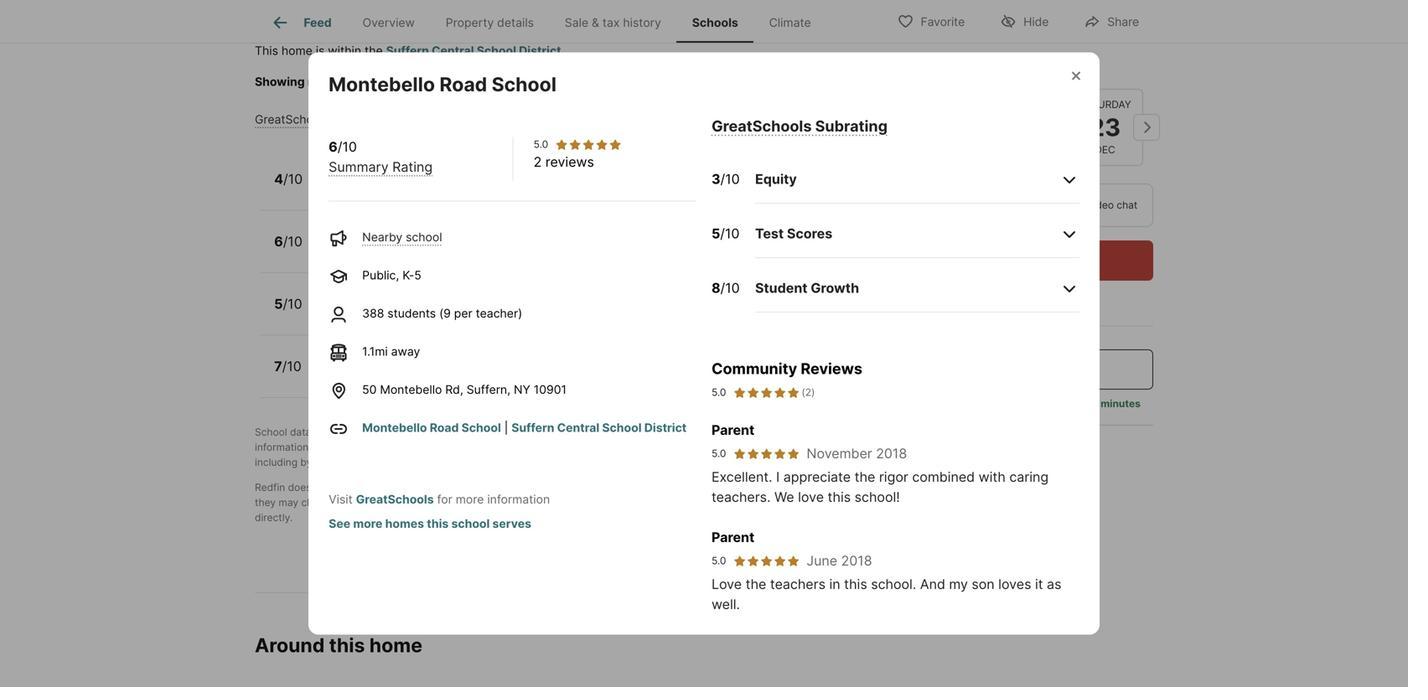 Task type: describe. For each thing, give the bounding box(es) containing it.
school down details
[[499, 75, 535, 89]]

service
[[553, 482, 587, 494]]

verify
[[543, 497, 569, 509]]

does
[[288, 482, 311, 494]]

organization.
[[508, 426, 569, 438]]

5 left the test
[[712, 225, 720, 242]]

5.0 for june
[[712, 555, 726, 567]]

be inside guaranteed to be accurate. to verify school enrollment eligibility, contact the school district directly.
[[466, 497, 478, 509]]

data
[[290, 426, 311, 438]]

excellent. i appreciate the rigor combined with caring teachers. we love this school!
[[712, 469, 1049, 505]]

|
[[504, 421, 508, 435]]

we
[[774, 489, 794, 505]]

this
[[255, 44, 278, 58]]

sale
[[565, 15, 588, 30]]

growth
[[811, 280, 859, 296]]

endorse
[[333, 482, 371, 494]]

school up conduct
[[462, 421, 501, 435]]

montebello road school
[[329, 73, 557, 96]]

3 /10
[[712, 171, 740, 187]]

suffern,
[[467, 383, 510, 397]]

teacher)
[[476, 306, 522, 321]]

nearby inside montebello road school public, k-5 • nearby school • 1.1mi
[[394, 244, 434, 259]]

rating 5.0 out of 5 element for 2 reviews
[[555, 138, 622, 151]]

schools tab
[[677, 3, 754, 43]]

i
[[776, 469, 780, 485]]

• right 12
[[390, 369, 397, 383]]

montebello road school link
[[362, 421, 501, 435]]

showing nearby schools. please check the school district website to see all schools serving this home.
[[255, 75, 828, 89]]

they
[[255, 497, 276, 509]]

• right per
[[494, 307, 500, 321]]

,
[[448, 426, 450, 438]]

connor
[[386, 163, 435, 180]]

home.
[[794, 75, 828, 89]]

0 vertical spatial district
[[519, 44, 561, 58]]

property details tab
[[430, 3, 549, 43]]

schedule tour
[[977, 252, 1068, 269]]

guaranteed to be accurate. to verify school enrollment eligibility, contact the school district directly.
[[255, 497, 831, 524]]

• up teacher)
[[477, 244, 483, 259]]

including
[[255, 456, 298, 469]]

1 their from the left
[[500, 441, 522, 453]]

10901
[[534, 383, 567, 397]]

teachers.
[[712, 489, 771, 505]]

greatschools inside , a nonprofit organization. redfin recommends buyers and renters use greatschools information and ratings as a
[[782, 426, 846, 438]]

school down details
[[492, 73, 557, 96]]

and up desired
[[705, 426, 723, 438]]

please
[[401, 75, 438, 89]]

0 vertical spatial serves
[[395, 307, 433, 321]]

greatschools summary rating link
[[255, 112, 424, 127]]

community
[[712, 360, 797, 378]]

50
[[362, 383, 377, 397]]

the right within
[[365, 44, 383, 58]]

suffern inside the montebello road school 'dialog'
[[511, 421, 554, 435]]

1 vertical spatial 1.1mi
[[504, 307, 529, 321]]

school right elementary on the left top
[[516, 163, 561, 180]]

school service boundaries are intended to be used as a reference only; they may change and are not
[[255, 482, 855, 509]]

list box containing tour in person
[[891, 184, 1153, 227]]

this down visit greatschools for more information
[[427, 517, 449, 531]]

previous image
[[884, 114, 911, 141]]

tab list containing feed
[[255, 0, 840, 43]]

well.
[[712, 596, 740, 613]]

serves inside suffern senior high school public, 9-12 • serves this home • 2.2mi
[[400, 369, 438, 383]]

buyers
[[670, 426, 702, 438]]

2 vertical spatial schools
[[444, 456, 480, 469]]

school inside montebello road school public, k-5 • nearby school • 1.1mi
[[437, 244, 473, 259]]

climate
[[769, 15, 811, 30]]

this inside suffern senior high school public, 9-12 • serves this home • 2.2mi
[[441, 369, 462, 383]]

tour via video chat
[[1047, 199, 1138, 211]]

the inside guaranteed to be accurate. to verify school enrollment eligibility, contact the school district directly.
[[745, 497, 761, 509]]

summary rating link
[[329, 159, 433, 175]]

favorite button
[[883, 4, 979, 38]]

8 /10
[[712, 280, 740, 296]]

rigor
[[879, 469, 908, 485]]

school left data
[[255, 426, 287, 438]]

0 horizontal spatial 5 /10
[[274, 296, 302, 312]]

appreciate
[[783, 469, 851, 485]]

share
[[1107, 15, 1139, 29]]

school inside first step, and conduct their own investigation to determine their desired schools or school districts, including by contacting and visiting the schools themselves.
[[789, 441, 820, 453]]

parent for excellent.
[[712, 422, 755, 438]]

schools.
[[350, 75, 398, 89]]

/10 down 4 /10
[[283, 233, 302, 250]]

school down service
[[572, 497, 603, 509]]

richard p connor elementary school
[[321, 163, 561, 180]]

a inside school service boundaries are intended to be used as a reference only; they may change and are not
[[776, 482, 781, 494]]

2 their from the left
[[674, 441, 696, 453]]

as inside school service boundaries are intended to be used as a reference only; they may change and are not
[[762, 482, 773, 494]]

ratings
[[332, 441, 365, 453]]

1 horizontal spatial a
[[453, 426, 459, 438]]

school down for
[[451, 517, 490, 531]]

first
[[390, 441, 409, 453]]

p
[[374, 163, 383, 180]]

sale & tax history tab
[[549, 3, 677, 43]]

this left home. on the top of the page
[[770, 75, 791, 89]]

tour for tour in person
[[926, 199, 948, 211]]

• right 388
[[385, 307, 391, 321]]

montebello for montebello road school | suffern central school district
[[362, 421, 427, 435]]

public, inside suffern senior high school public, 9-12 • serves this home • 2.2mi
[[321, 369, 358, 383]]

reference
[[784, 482, 830, 494]]

montebello road school dialog
[[308, 52, 1100, 635]]

themselves.
[[483, 456, 540, 469]]

to inside guaranteed to be accurate. to verify school enrollment eligibility, contact the school district directly.
[[453, 497, 463, 509]]

4 /10
[[274, 171, 303, 187]]

1 vertical spatial are
[[360, 497, 375, 509]]

to inside first step, and conduct their own investigation to determine their desired schools or school districts, including by contacting and visiting the schools themselves.
[[611, 441, 620, 453]]

by inside first step, and conduct their own investigation to determine their desired schools or school districts, including by contacting and visiting the schools themselves.
[[300, 456, 312, 469]]

8 inside the montebello road school 'dialog'
[[712, 280, 720, 296]]

and up 'redfin does not endorse or guarantee this information.' on the left
[[368, 456, 386, 469]]

high
[[419, 351, 449, 367]]

for
[[437, 492, 452, 507]]

see more homes this school serves
[[329, 517, 531, 531]]

0 horizontal spatial not
[[314, 482, 330, 494]]

november
[[807, 445, 872, 462]]

0 vertical spatial suffern central school district link
[[386, 44, 561, 58]]

test
[[755, 225, 784, 242]]

2.2mi
[[509, 369, 539, 383]]

all
[[665, 75, 677, 89]]

5 /10 inside the montebello road school 'dialog'
[[712, 225, 740, 242]]

equity button
[[755, 156, 1079, 204]]

(2)
[[802, 386, 815, 399]]

chat
[[1117, 199, 1138, 211]]

the inside love the teachers in this school. and my son loves it as well.
[[746, 576, 766, 593]]

montebello for montebello road school public, k-5 • nearby school • 1.1mi
[[321, 226, 395, 242]]

greatschools down showing
[[255, 112, 329, 127]]

0 vertical spatial district
[[539, 75, 577, 89]]

saturday 23 dec
[[1079, 98, 1131, 156]]

• up public, k-5
[[384, 244, 390, 259]]

5 up 7
[[274, 296, 283, 312]]

23
[[1089, 113, 1121, 142]]

school down i
[[764, 497, 795, 509]]

use
[[762, 426, 779, 438]]

the right check
[[478, 75, 496, 89]]

district inside guaranteed to be accurate. to verify school enrollment eligibility, contact the school district directly.
[[798, 497, 831, 509]]

montebello down the senior
[[380, 383, 442, 397]]

home inside suffern senior high school public, 9-12 • serves this home • 2.2mi
[[465, 369, 496, 383]]

rating 5.0 out of 5 element down community
[[733, 385, 800, 400]]

greatschools subrating link
[[712, 117, 888, 135]]

next image
[[1133, 114, 1160, 141]]

change
[[301, 497, 336, 509]]

12
[[374, 369, 387, 383]]

rating 5.0 out of 5 element for june 2018
[[733, 554, 800, 568]]

excellent.
[[712, 469, 772, 485]]

5.0 for 2
[[534, 138, 548, 150]]

in inside tour in person option
[[951, 199, 960, 211]]

1 horizontal spatial are
[[646, 482, 661, 494]]

7 /10
[[274, 358, 302, 374]]

5.0 for november
[[712, 448, 726, 460]]

tour
[[1041, 252, 1068, 269]]

6 for 6 /10 summary rating
[[329, 139, 338, 155]]

away
[[391, 344, 420, 359]]

public, k-5
[[362, 268, 421, 282]]

share button
[[1070, 4, 1153, 38]]

via
[[1071, 199, 1085, 211]]

reviews
[[801, 360, 863, 378]]

greatschools down serving
[[712, 117, 812, 135]]

richard
[[321, 163, 371, 180]]

6 for 6 /10
[[274, 233, 283, 250]]

check
[[441, 75, 474, 89]]

5.0 down community
[[712, 386, 726, 399]]

6-
[[361, 307, 374, 321]]

montebello road school public, k-5 • nearby school • 1.1mi
[[321, 226, 512, 259]]

website
[[580, 75, 624, 89]]

public, left 6-
[[321, 307, 358, 321]]

renters
[[726, 426, 759, 438]]

school inside school service boundaries are intended to be used as a reference only; they may change and are not
[[517, 482, 550, 494]]

1 horizontal spatial schools
[[680, 75, 723, 89]]

/10 up data
[[282, 358, 302, 374]]

this right students
[[436, 307, 456, 321]]

public, inside montebello road school public, k-5 • nearby school • 1.1mi
[[321, 244, 358, 259]]

guarantee
[[387, 482, 435, 494]]

overview tab
[[347, 3, 430, 43]]

student growth button
[[755, 265, 1079, 313]]

suffern inside suffern senior high school public, 9-12 • serves this home • 2.2mi
[[321, 351, 370, 367]]



Task type: locate. For each thing, give the bounding box(es) containing it.
0 horizontal spatial are
[[360, 497, 375, 509]]

in
[[951, 199, 960, 211], [829, 576, 840, 593]]

2 vertical spatial road
[[430, 421, 459, 435]]

k- up public, k-5
[[361, 244, 373, 259]]

accurate.
[[481, 497, 525, 509]]

information inside the montebello road school 'dialog'
[[487, 492, 550, 507]]

or inside first step, and conduct their own investigation to determine their desired schools or school districts, including by contacting and visiting the schools themselves.
[[776, 441, 786, 453]]

0 horizontal spatial 6
[[274, 233, 283, 250]]

0 vertical spatial summary
[[333, 112, 385, 127]]

not down 'redfin does not endorse or guarantee this information.' on the left
[[378, 497, 393, 509]]

1.1mi up teacher)
[[487, 244, 512, 259]]

video
[[1088, 199, 1114, 211]]

list box
[[891, 184, 1153, 227]]

summary down the 'greatschools summary rating'
[[329, 159, 389, 175]]

this down june 2018
[[844, 576, 867, 593]]

summary down schools. at the left top of page
[[333, 112, 385, 127]]

2 horizontal spatial suffern
[[511, 421, 554, 435]]

tab list
[[255, 0, 840, 43]]

388 students (9 per teacher)
[[362, 306, 522, 321]]

used
[[736, 482, 759, 494]]

1 vertical spatial information
[[487, 492, 550, 507]]

suffern up 9-
[[321, 351, 370, 367]]

1 vertical spatial suffern central school district link
[[511, 421, 687, 435]]

showing
[[255, 75, 305, 89]]

0 horizontal spatial central
[[432, 44, 474, 58]]

school up per
[[437, 244, 473, 259]]

public, left 9-
[[321, 369, 358, 383]]

schools down the renters
[[737, 441, 773, 453]]

1 vertical spatial summary
[[329, 159, 389, 175]]

as inside love the teachers in this school. and my son loves it as well.
[[1047, 576, 1062, 593]]

and
[[920, 576, 945, 593]]

a left first
[[381, 441, 387, 453]]

road inside montebello road school public, k-5 • nearby school • 1.1mi
[[398, 226, 431, 242]]

redfin does not endorse or guarantee this information.
[[255, 482, 515, 494]]

k- inside montebello road school public, k-5 • nearby school • 1.1mi
[[361, 244, 373, 259]]

parent up desired
[[712, 422, 755, 438]]

and inside school service boundaries are intended to be used as a reference only; they may change and are not
[[339, 497, 357, 509]]

first step, and conduct their own investigation to determine their desired schools or school districts, including by contacting and visiting the schools themselves.
[[255, 441, 864, 469]]

8 left student
[[712, 280, 720, 296]]

suffern up please
[[386, 44, 429, 58]]

rating 5.0 out of 5 element up teachers
[[733, 554, 800, 568]]

1 horizontal spatial 8
[[712, 280, 720, 296]]

dec
[[1095, 144, 1115, 156]]

6 inside 6 /10 summary rating
[[329, 139, 338, 155]]

be inside school service boundaries are intended to be used as a reference only; they may change and are not
[[721, 482, 733, 494]]

a left reference
[[776, 482, 781, 494]]

as right it
[[1047, 576, 1062, 593]]

0 vertical spatial by
[[369, 426, 381, 438]]

0 horizontal spatial district
[[519, 44, 561, 58]]

0 vertical spatial a
[[453, 426, 459, 438]]

0 vertical spatial as
[[368, 441, 379, 453]]

1 horizontal spatial district
[[798, 497, 831, 509]]

and down endorse
[[339, 497, 357, 509]]

5 inside montebello road school public, k-5 • nearby school • 1.1mi
[[373, 244, 380, 259]]

7
[[274, 358, 282, 374]]

2 vertical spatial 1.1mi
[[362, 344, 388, 359]]

1 horizontal spatial as
[[762, 482, 773, 494]]

montebello up public, k-5
[[321, 226, 395, 242]]

serving
[[726, 75, 767, 89]]

1 horizontal spatial by
[[369, 426, 381, 438]]

son
[[972, 576, 995, 593]]

information inside , a nonprofit organization. redfin recommends buyers and renters use greatschools information and ratings as a
[[255, 441, 309, 453]]

parent for love
[[712, 529, 755, 546]]

suffern
[[386, 44, 429, 58], [321, 351, 370, 367], [511, 421, 554, 435]]

is right data
[[314, 426, 322, 438]]

1 parent from the top
[[712, 422, 755, 438]]

this up guaranteed on the left bottom of page
[[438, 482, 455, 494]]

greatschools up districts,
[[782, 426, 846, 438]]

.
[[561, 44, 564, 58]]

greatschools up step,
[[384, 426, 448, 438]]

1 vertical spatial road
[[398, 226, 431, 242]]

/10 down 6 /10
[[283, 296, 302, 312]]

0 horizontal spatial 2018
[[841, 553, 872, 569]]

/10 inside 6 /10 summary rating
[[338, 139, 357, 155]]

montebello inside montebello road school element
[[329, 73, 435, 96]]

this inside excellent. i appreciate the rigor combined with caring teachers. we love this school!
[[828, 489, 851, 505]]

1 horizontal spatial be
[[721, 482, 733, 494]]

0 vertical spatial central
[[432, 44, 474, 58]]

1 vertical spatial more
[[353, 517, 383, 531]]

school up public, k-5
[[406, 230, 442, 244]]

montebello road school element
[[329, 52, 577, 97]]

0 horizontal spatial in
[[829, 576, 840, 593]]

1 vertical spatial redfin
[[255, 482, 285, 494]]

directly.
[[255, 512, 293, 524]]

this right 'around'
[[329, 634, 365, 657]]

public,
[[321, 244, 358, 259], [362, 268, 399, 282], [321, 307, 358, 321], [321, 369, 358, 383]]

1 vertical spatial district
[[644, 421, 687, 435]]

the inside excellent. i appreciate the rigor combined with caring teachers. we love this school!
[[855, 469, 875, 485]]

schedule tour button
[[891, 241, 1153, 281]]

schools right all
[[680, 75, 723, 89]]

50 montebello rd, suffern, ny 10901
[[362, 383, 567, 397]]

1 vertical spatial as
[[762, 482, 773, 494]]

senior
[[373, 351, 416, 367]]

school up 50 montebello rd, suffern, ny 10901 on the bottom left
[[453, 351, 498, 367]]

0 vertical spatial in
[[951, 199, 960, 211]]

school.
[[871, 576, 916, 593]]

3
[[712, 171, 720, 187]]

montebello for montebello road school
[[329, 73, 435, 96]]

2 parent from the top
[[712, 529, 755, 546]]

0 vertical spatial redfin
[[572, 426, 602, 438]]

1.1mi inside the montebello road school 'dialog'
[[362, 344, 388, 359]]

school inside montebello road school public, k-5 • nearby school • 1.1mi
[[435, 226, 480, 242]]

central inside the montebello road school 'dialog'
[[557, 421, 599, 435]]

6 /10
[[274, 233, 302, 250]]

5.0
[[534, 138, 548, 150], [712, 386, 726, 399], [712, 448, 726, 460], [712, 555, 726, 567]]

0 vertical spatial is
[[316, 44, 325, 58]]

nearby
[[362, 230, 402, 244], [394, 244, 434, 259]]

montebello down this home is within the suffern central school district .
[[329, 73, 435, 96]]

around this home
[[255, 634, 422, 657]]

1 horizontal spatial k-
[[402, 268, 414, 282]]

as inside , a nonprofit organization. redfin recommends buyers and renters use greatschools information and ratings as a
[[368, 441, 379, 453]]

school up the determine
[[602, 421, 642, 435]]

5 /10 down 6 /10
[[274, 296, 302, 312]]

/10 left richard
[[283, 171, 303, 187]]

1 horizontal spatial suffern
[[386, 44, 429, 58]]

rating
[[388, 112, 424, 127], [392, 159, 433, 175]]

1 vertical spatial in
[[829, 576, 840, 593]]

districts,
[[823, 441, 864, 453]]

1 vertical spatial parent
[[712, 529, 755, 546]]

a right the ,
[[453, 426, 459, 438]]

2 horizontal spatial schools
[[737, 441, 773, 453]]

by
[[369, 426, 381, 438], [300, 456, 312, 469]]

/10 left the test
[[720, 225, 740, 242]]

tour for tour via video chat
[[1047, 199, 1069, 211]]

rating down please
[[388, 112, 424, 127]]

2018
[[876, 445, 907, 462], [841, 553, 872, 569]]

0 horizontal spatial their
[[500, 441, 522, 453]]

road up step,
[[430, 421, 459, 435]]

/10 up richard
[[338, 139, 357, 155]]

1.1mi away
[[362, 344, 420, 359]]

1 vertical spatial is
[[314, 426, 322, 438]]

0 horizontal spatial k-
[[361, 244, 373, 259]]

community reviews
[[712, 360, 863, 378]]

rating inside 6 /10 summary rating
[[392, 159, 433, 175]]

1 horizontal spatial their
[[674, 441, 696, 453]]

to inside school service boundaries are intended to be used as a reference only; they may change and are not
[[709, 482, 718, 494]]

overview
[[363, 15, 415, 30]]

district
[[539, 75, 577, 89], [798, 497, 831, 509]]

redfin up they
[[255, 482, 285, 494]]

1.1mi inside montebello road school public, k-5 • nearby school • 1.1mi
[[487, 244, 512, 259]]

5 down montebello road school public, k-5 • nearby school • 1.1mi
[[414, 268, 421, 282]]

0 horizontal spatial by
[[300, 456, 312, 469]]

this right love
[[828, 489, 851, 505]]

is left within
[[316, 44, 325, 58]]

not inside school service boundaries are intended to be used as a reference only; they may change and are not
[[378, 497, 393, 509]]

road for montebello road school public, k-5 • nearby school • 1.1mi
[[398, 226, 431, 242]]

the down step,
[[425, 456, 441, 469]]

greatschools
[[255, 112, 329, 127], [712, 117, 812, 135], [384, 426, 448, 438], [782, 426, 846, 438], [356, 492, 434, 507]]

eligibility,
[[659, 497, 703, 509]]

0 horizontal spatial 8
[[374, 307, 381, 321]]

students
[[387, 306, 436, 321]]

greatschools subrating
[[712, 117, 888, 135]]

1 horizontal spatial district
[[644, 421, 687, 435]]

contact
[[706, 497, 742, 509]]

1 tour from the left
[[926, 199, 948, 211]]

my
[[949, 576, 968, 593]]

1 horizontal spatial 6
[[329, 139, 338, 155]]

in inside love the teachers in this school. and my son loves it as well.
[[829, 576, 840, 593]]

0 horizontal spatial be
[[466, 497, 478, 509]]

with
[[979, 469, 1006, 485]]

2018 for november 2018
[[876, 445, 907, 462]]

to right for
[[453, 497, 463, 509]]

tour via video chat option
[[1013, 184, 1153, 227]]

love the teachers in this school. and my son loves it as well.
[[712, 576, 1062, 613]]

rd,
[[445, 383, 463, 397]]

0 horizontal spatial more
[[353, 517, 383, 531]]

greatschools up homes
[[356, 492, 434, 507]]

• left 2.2mi
[[499, 369, 506, 383]]

in left person
[[951, 199, 960, 211]]

rating 5.0 out of 5 element for november 2018
[[733, 447, 800, 461]]

their up themselves.
[[500, 441, 522, 453]]

2 vertical spatial as
[[1047, 576, 1062, 593]]

as
[[368, 441, 379, 453], [762, 482, 773, 494], [1047, 576, 1062, 593]]

1 vertical spatial central
[[557, 421, 599, 435]]

0 horizontal spatial suffern
[[321, 351, 370, 367]]

road for montebello road school
[[439, 73, 487, 96]]

district down reference
[[798, 497, 831, 509]]

is for within
[[316, 44, 325, 58]]

feed
[[304, 15, 332, 30]]

0 horizontal spatial information
[[255, 441, 309, 453]]

1 horizontal spatial central
[[557, 421, 599, 435]]

intended
[[664, 482, 706, 494]]

teachers
[[770, 576, 826, 593]]

k- inside the montebello road school 'dialog'
[[402, 268, 414, 282]]

1 horizontal spatial tour
[[1047, 199, 1069, 211]]

serves left (9
[[395, 307, 433, 321]]

5 up public, k-5
[[373, 244, 380, 259]]

1 horizontal spatial in
[[951, 199, 960, 211]]

be up contact on the bottom right of the page
[[721, 482, 733, 494]]

1 horizontal spatial 5 /10
[[712, 225, 740, 242]]

tour left via
[[1047, 199, 1069, 211]]

2 vertical spatial suffern
[[511, 421, 554, 435]]

tour in person option
[[891, 184, 1013, 227]]

1.1mi up 12
[[362, 344, 388, 359]]

district up the determine
[[644, 421, 687, 435]]

1 vertical spatial not
[[378, 497, 393, 509]]

are up enrollment
[[646, 482, 661, 494]]

1 vertical spatial be
[[466, 497, 478, 509]]

information.
[[458, 482, 515, 494]]

june
[[807, 553, 837, 569]]

to left see
[[627, 75, 638, 89]]

8 left students
[[374, 307, 381, 321]]

1 horizontal spatial 2018
[[876, 445, 907, 462]]

schools down conduct
[[444, 456, 480, 469]]

summary inside 6 /10 summary rating
[[329, 159, 389, 175]]

nearby inside the montebello road school 'dialog'
[[362, 230, 402, 244]]

climate tab
[[754, 3, 826, 43]]

this inside love the teachers in this school. and my son loves it as well.
[[844, 576, 867, 593]]

school down property details tab
[[477, 44, 516, 58]]

serves
[[492, 517, 531, 531]]

/10 left student
[[720, 280, 740, 296]]

0 vertical spatial suffern
[[386, 44, 429, 58]]

5 /10
[[712, 225, 740, 242], [274, 296, 302, 312]]

own
[[525, 441, 545, 453]]

by up does
[[300, 456, 312, 469]]

0 horizontal spatial as
[[368, 441, 379, 453]]

district inside the montebello road school 'dialog'
[[644, 421, 687, 435]]

0 horizontal spatial a
[[381, 441, 387, 453]]

home
[[281, 44, 312, 58], [460, 307, 491, 321], [465, 369, 496, 383], [369, 634, 422, 657]]

0 vertical spatial not
[[314, 482, 330, 494]]

this
[[770, 75, 791, 89], [436, 307, 456, 321], [441, 369, 462, 383], [438, 482, 455, 494], [828, 489, 851, 505], [427, 517, 449, 531], [844, 576, 867, 593], [329, 634, 365, 657]]

5.0 up "2"
[[534, 138, 548, 150]]

road for montebello road school | suffern central school district
[[430, 421, 459, 435]]

rating 5.0 out of 5 element
[[555, 138, 622, 151], [733, 385, 800, 400], [733, 447, 800, 461], [733, 554, 800, 568]]

rating right p
[[392, 159, 433, 175]]

this down high
[[441, 369, 462, 383]]

6 down 4
[[274, 233, 283, 250]]

nearby
[[307, 75, 348, 89]]

central up check
[[432, 44, 474, 58]]

recommends
[[605, 426, 667, 438]]

0 vertical spatial 5 /10
[[712, 225, 740, 242]]

school down richard p connor elementary school
[[435, 226, 480, 242]]

0 vertical spatial k-
[[361, 244, 373, 259]]

1 vertical spatial rating
[[392, 159, 433, 175]]

reviews
[[545, 154, 594, 170]]

more right for
[[456, 492, 484, 507]]

saturday
[[1079, 98, 1131, 110]]

0 vertical spatial 8
[[712, 280, 720, 296]]

a
[[453, 426, 459, 438], [381, 441, 387, 453], [776, 482, 781, 494]]

loves
[[998, 576, 1031, 593]]

redfin inside , a nonprofit organization. redfin recommends buyers and renters use greatschools information and ratings as a
[[572, 426, 602, 438]]

1 vertical spatial district
[[798, 497, 831, 509]]

1 vertical spatial 6
[[274, 233, 283, 250]]

desired
[[699, 441, 734, 453]]

2 horizontal spatial a
[[776, 482, 781, 494]]

6 /10 summary rating
[[329, 139, 433, 175]]

0 horizontal spatial redfin
[[255, 482, 285, 494]]

road
[[439, 73, 487, 96], [398, 226, 431, 242], [430, 421, 459, 435]]

0 horizontal spatial or
[[374, 482, 384, 494]]

0 vertical spatial 2018
[[876, 445, 907, 462]]

0 vertical spatial 1.1mi
[[487, 244, 512, 259]]

388
[[362, 306, 384, 321]]

not up change
[[314, 482, 330, 494]]

road up public, k-5
[[398, 226, 431, 242]]

0 vertical spatial rating
[[388, 112, 424, 127]]

their down buyers at bottom left
[[674, 441, 696, 453]]

1 vertical spatial or
[[374, 482, 384, 494]]

1 horizontal spatial more
[[456, 492, 484, 507]]

0 vertical spatial are
[[646, 482, 661, 494]]

k- down montebello road school public, k-5 • nearby school • 1.1mi
[[402, 268, 414, 282]]

0 vertical spatial information
[[255, 441, 309, 453]]

2 reviews
[[534, 154, 594, 170]]

1 horizontal spatial not
[[378, 497, 393, 509]]

love
[[712, 576, 742, 593]]

None button
[[901, 88, 977, 167], [984, 89, 1060, 166], [1067, 89, 1143, 166], [901, 88, 977, 167], [984, 89, 1060, 166], [1067, 89, 1143, 166]]

district down .
[[539, 75, 577, 89]]

in down june 2018
[[829, 576, 840, 593]]

contacting
[[315, 456, 365, 469]]

0 vertical spatial parent
[[712, 422, 755, 438]]

or right endorse
[[374, 482, 384, 494]]

suffern central school district link down "property"
[[386, 44, 561, 58]]

5 /10 left the test
[[712, 225, 740, 242]]

june 2018
[[807, 553, 872, 569]]

0 vertical spatial 6
[[329, 139, 338, 155]]

montebello inside montebello road school public, k-5 • nearby school • 1.1mi
[[321, 226, 395, 242]]

more
[[456, 492, 484, 507], [353, 517, 383, 531]]

equity
[[755, 171, 797, 187]]

1 horizontal spatial redfin
[[572, 426, 602, 438]]

may
[[279, 497, 298, 509]]

to
[[528, 497, 540, 509]]

be down "information."
[[466, 497, 478, 509]]

0 horizontal spatial tour
[[926, 199, 948, 211]]

road right please
[[439, 73, 487, 96]]

public, inside the montebello road school 'dialog'
[[362, 268, 399, 282]]

1 vertical spatial a
[[381, 441, 387, 453]]

(9
[[439, 306, 451, 321]]

investigation
[[547, 441, 608, 453]]

and down the ,
[[438, 441, 456, 453]]

the inside first step, and conduct their own investigation to determine their desired schools or school districts, including by contacting and visiting the schools themselves.
[[425, 456, 441, 469]]

person
[[962, 199, 997, 211]]

summary
[[333, 112, 385, 127], [329, 159, 389, 175]]

1 vertical spatial 8
[[374, 307, 381, 321]]

homes
[[385, 517, 424, 531]]

2 vertical spatial a
[[776, 482, 781, 494]]

and up contacting
[[311, 441, 329, 453]]

only;
[[833, 482, 855, 494]]

6 up richard
[[329, 139, 338, 155]]

0 vertical spatial schools
[[680, 75, 723, 89]]

/10 left equity
[[720, 171, 740, 187]]

montebello road school | suffern central school district
[[362, 421, 687, 435]]

determine
[[623, 441, 671, 453]]

information up serves
[[487, 492, 550, 507]]

2018 for june 2018
[[841, 553, 872, 569]]

elementary
[[438, 163, 513, 180]]

is for provided
[[314, 426, 322, 438]]

2018 up the rigor
[[876, 445, 907, 462]]

0 horizontal spatial schools
[[444, 456, 480, 469]]

1 vertical spatial schools
[[737, 441, 773, 453]]

1 vertical spatial 5 /10
[[274, 296, 302, 312]]

2 horizontal spatial as
[[1047, 576, 1062, 593]]

school inside suffern senior high school public, 9-12 • serves this home • 2.2mi
[[453, 351, 498, 367]]

2 tour from the left
[[1047, 199, 1069, 211]]

0 vertical spatial more
[[456, 492, 484, 507]]



Task type: vqa. For each thing, say whether or not it's contained in the screenshot.
Redfin in the , a nonprofit organization. Redfin recommends buyers and renters use GreatSchools information and ratings as a
yes



